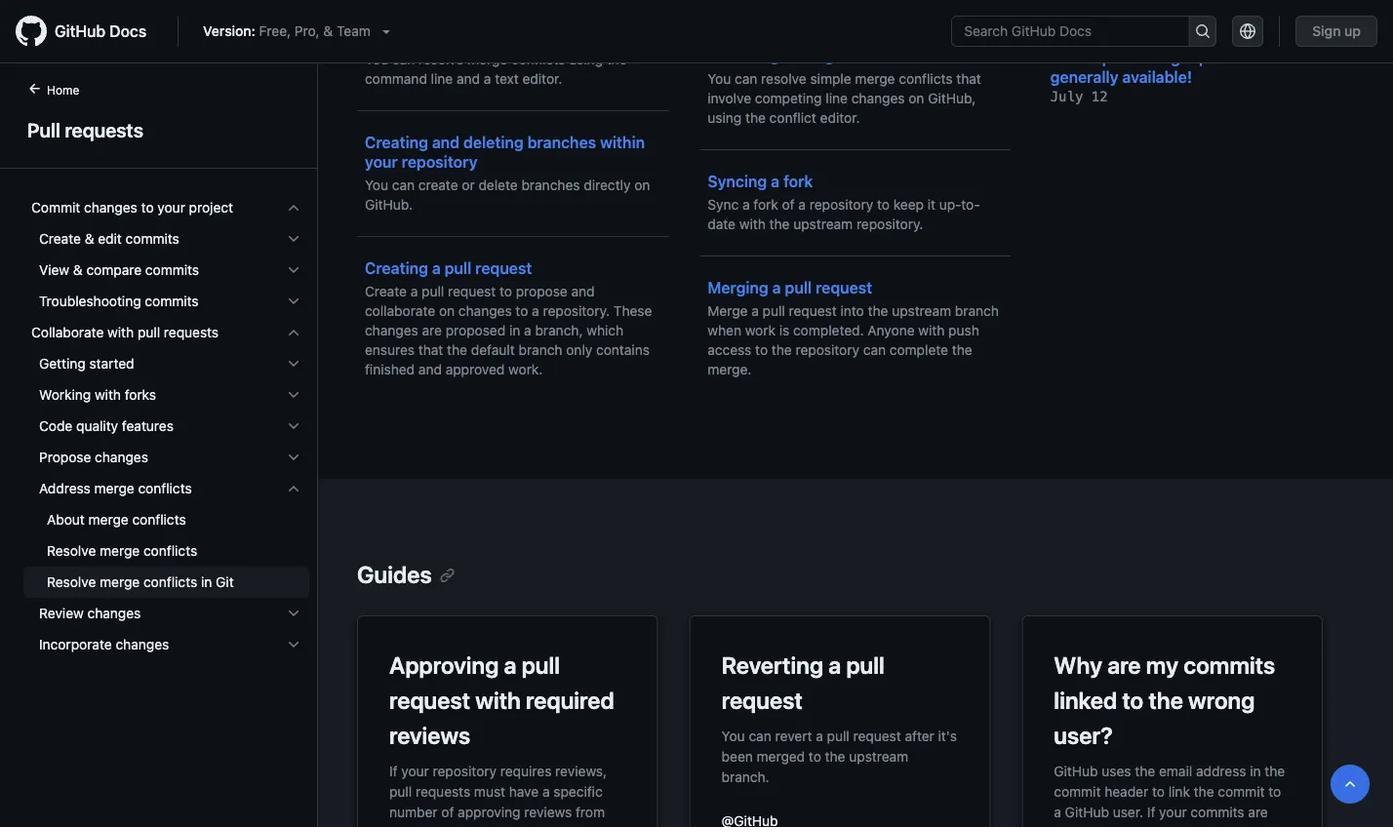 Task type: locate. For each thing, give the bounding box(es) containing it.
can up github.
[[392, 177, 415, 193]]

4 sc 9kayk9 0 image from the top
[[286, 481, 302, 497]]

using inside resolving a merge conflict on github you can resolve simple merge conflicts that involve competing line changes on github, using the conflict editor.
[[708, 110, 742, 126]]

incorporate
[[39, 637, 112, 653]]

of
[[782, 197, 795, 213], [441, 804, 454, 820]]

2 vertical spatial line
[[826, 90, 848, 106]]

& inside create & edit commits dropdown button
[[85, 231, 94, 247]]

the inside why are my commits linked to the wrong user?
[[1149, 687, 1184, 714]]

editor. inside resolving a merge conflict on github you can resolve simple merge conflicts that involve competing line changes on github, using the conflict editor.
[[820, 110, 860, 126]]

0 horizontal spatial resolving
[[365, 7, 437, 26]]

can
[[392, 51, 415, 67], [735, 71, 758, 87], [392, 177, 415, 193], [863, 342, 886, 358], [749, 728, 772, 744]]

to-
[[962, 197, 981, 213]]

pull inside pull request merge queue is now generally available! july 12
[[1051, 48, 1078, 67]]

0 vertical spatial if
[[389, 763, 398, 779]]

0 vertical spatial upstream
[[794, 216, 853, 232]]

conflicts inside resolving a merge conflict using the command line you can resolve merge conflicts using the command line and a text editor.
[[511, 51, 565, 67]]

your up create & edit commits dropdown button
[[157, 200, 185, 216]]

email
[[1159, 763, 1193, 779]]

request up completed.
[[789, 303, 837, 319]]

& right 'pro,'
[[323, 23, 333, 39]]

2 horizontal spatial or
[[1237, 825, 1250, 828]]

2 horizontal spatial requests
[[416, 784, 471, 800]]

conflict
[[504, 7, 560, 26], [847, 46, 903, 65], [770, 110, 817, 126]]

with
[[740, 216, 766, 232], [919, 323, 945, 339], [107, 324, 134, 341], [95, 387, 121, 403], [476, 687, 521, 714], [436, 825, 462, 828]]

sign up
[[1313, 23, 1361, 39]]

repository up create
[[402, 153, 478, 171]]

command right 'pro,'
[[365, 27, 438, 45]]

1 address merge conflicts element from the top
[[16, 473, 317, 598]]

0 horizontal spatial repository.
[[543, 303, 610, 319]]

branch.
[[722, 769, 770, 785]]

working with forks
[[39, 387, 156, 403]]

create down commit
[[39, 231, 81, 247]]

quality
[[76, 418, 118, 434]]

2 vertical spatial upstream
[[849, 749, 909, 765]]

Search GitHub Docs search field
[[953, 17, 1189, 46]]

0 horizontal spatial is
[[779, 323, 790, 339]]

1 vertical spatial command
[[365, 71, 427, 87]]

commit up being
[[1054, 784, 1101, 800]]

0 horizontal spatial are
[[422, 323, 442, 339]]

github,
[[928, 90, 976, 106]]

access
[[708, 342, 752, 358]]

& for view & compare commits
[[73, 262, 83, 278]]

2 sc 9kayk9 0 image from the top
[[286, 263, 302, 278]]

of right sync
[[782, 197, 795, 213]]

create
[[39, 231, 81, 247], [365, 284, 407, 300]]

you inside resolving a merge conflict on github you can resolve simple merge conflicts that involve competing line changes on github, using the conflict editor.
[[708, 71, 731, 87]]

user?
[[1054, 722, 1113, 750]]

0 vertical spatial is
[[1243, 48, 1256, 67]]

github docs
[[55, 22, 146, 41]]

about
[[47, 512, 85, 528]]

sc 9kayk9 0 image for incorporate changes
[[286, 637, 302, 653]]

commit changes to your project element
[[16, 192, 317, 317], [16, 223, 317, 317]]

user.
[[1113, 804, 1144, 820]]

1 horizontal spatial that
[[957, 71, 982, 87]]

& for create & edit commits
[[85, 231, 94, 247]]

1 vertical spatial creating
[[365, 259, 428, 278]]

5 sc 9kayk9 0 image from the top
[[286, 606, 302, 622]]

branch up push
[[955, 303, 999, 319]]

& left edit on the left top of the page
[[85, 231, 94, 247]]

pull right revert
[[827, 728, 850, 744]]

to up uses
[[1123, 687, 1144, 714]]

1 vertical spatial using
[[569, 51, 603, 67]]

0 vertical spatial of
[[782, 197, 795, 213]]

0 horizontal spatial requests
[[65, 118, 143, 141]]

sc 9kayk9 0 image for getting started
[[286, 356, 302, 372]]

0 vertical spatial resolving
[[365, 7, 437, 26]]

or
[[462, 177, 475, 193], [501, 825, 514, 828], [1237, 825, 1250, 828]]

directly
[[584, 177, 631, 193]]

fork down syncing
[[754, 197, 779, 213]]

request up propose
[[475, 259, 532, 278]]

2 horizontal spatial conflict
[[847, 46, 903, 65]]

collaborate with pull requests element containing getting started
[[16, 348, 317, 661]]

a inside approving a pull request with required reviews
[[504, 652, 517, 679]]

1 horizontal spatial repository.
[[857, 216, 924, 232]]

your
[[365, 153, 398, 171], [157, 200, 185, 216], [401, 763, 429, 779], [1160, 804, 1187, 820]]

1 horizontal spatial is
[[1243, 48, 1256, 67]]

conflicts inside about merge conflicts link
[[132, 512, 186, 528]]

0 horizontal spatial fork
[[754, 197, 779, 213]]

2 vertical spatial conflict
[[770, 110, 817, 126]]

0 vertical spatial requests
[[65, 118, 143, 141]]

0 vertical spatial editor.
[[523, 71, 563, 87]]

1 horizontal spatial of
[[782, 197, 795, 213]]

pull up 'required'
[[522, 652, 560, 679]]

requests up number
[[416, 784, 471, 800]]

to inside merging a pull request merge a pull request into the upstream branch when work is completed. anyone with push access to the repository can complete the merge.
[[755, 342, 768, 358]]

approved
[[446, 362, 505, 378]]

sc 9kayk9 0 image inside getting started "dropdown button"
[[286, 356, 302, 372]]

1 horizontal spatial editor.
[[820, 110, 860, 126]]

of inside if your repository requires reviews, pull requests must have a specific number of approving reviews from people with write or ad
[[441, 804, 454, 820]]

branch up the work. at the top left
[[519, 342, 563, 358]]

commits inside 'github uses the email address in the commit header to link the commit to a github user. if your commits are being linked to another user, or'
[[1191, 804, 1245, 820]]

1 vertical spatial of
[[441, 804, 454, 820]]

0 vertical spatial linked
[[1054, 687, 1118, 714]]

version:
[[203, 23, 256, 39]]

in
[[509, 323, 521, 339], [201, 574, 212, 590], [1250, 763, 1261, 779]]

creating inside creating a pull request create a pull request to propose and collaborate on changes to a repository. these changes are proposed in a branch, which ensures that the default branch only contains finished and approved work.
[[365, 259, 428, 278]]

a
[[441, 7, 449, 26], [784, 46, 792, 65], [484, 71, 491, 87], [771, 172, 780, 191], [743, 197, 750, 213], [799, 197, 806, 213], [432, 259, 441, 278], [773, 279, 781, 297], [411, 284, 418, 300], [532, 303, 539, 319], [752, 303, 759, 319], [524, 323, 532, 339], [504, 652, 517, 679], [829, 652, 841, 679], [816, 728, 824, 744], [543, 784, 550, 800], [1054, 804, 1062, 820]]

1 commit from the left
[[1054, 784, 1101, 800]]

and left text
[[457, 71, 480, 87]]

to inside dropdown button
[[141, 200, 154, 216]]

with up complete
[[919, 323, 945, 339]]

with inside syncing a fork sync a fork of a repository to keep it up-to- date with the upstream repository.
[[740, 216, 766, 232]]

conflict inside resolving a merge conflict using the command line you can resolve merge conflicts using the command line and a text editor.
[[504, 7, 560, 26]]

0 horizontal spatial in
[[201, 574, 212, 590]]

your up github.
[[365, 153, 398, 171]]

0 vertical spatial resolve
[[419, 51, 464, 67]]

sc 9kayk9 0 image inside address merge conflicts dropdown button
[[286, 481, 302, 497]]

resolve inside resolve merge conflicts in git link
[[47, 574, 96, 590]]

sc 9kayk9 0 image inside create & edit commits dropdown button
[[286, 231, 302, 247]]

number
[[389, 804, 438, 820]]

code quality features
[[39, 418, 174, 434]]

commit down address at the bottom of page
[[1218, 784, 1265, 800]]

1 horizontal spatial requests
[[164, 324, 219, 341]]

and
[[457, 71, 480, 87], [432, 133, 460, 152], [571, 284, 595, 300], [419, 362, 442, 378]]

the
[[608, 7, 632, 26], [607, 51, 627, 67], [746, 110, 766, 126], [770, 216, 790, 232], [868, 303, 889, 319], [447, 342, 468, 358], [772, 342, 792, 358], [952, 342, 973, 358], [1149, 687, 1184, 714], [825, 749, 846, 765], [1135, 763, 1156, 779], [1265, 763, 1286, 779], [1194, 784, 1215, 800]]

2 sc 9kayk9 0 image from the top
[[286, 387, 302, 403]]

you down triangle down image
[[365, 51, 388, 67]]

propose changes button
[[23, 442, 309, 473]]

or inside creating and deleting branches within your repository you can create or delete branches directly on github.
[[462, 177, 475, 193]]

upstream inside syncing a fork sync a fork of a repository to keep it up-to- date with the upstream repository.
[[794, 216, 853, 232]]

0 horizontal spatial pull
[[27, 118, 60, 141]]

1 collaborate with pull requests element from the top
[[16, 317, 317, 661]]

sc 9kayk9 0 image inside propose changes dropdown button
[[286, 450, 302, 466]]

version: free, pro, & team
[[203, 23, 371, 39]]

& right view
[[73, 262, 83, 278]]

12
[[1092, 89, 1108, 105]]

address merge conflicts element containing address merge conflicts
[[16, 473, 317, 598]]

being
[[1054, 825, 1089, 828]]

resolve for resolve merge conflicts
[[47, 543, 96, 559]]

command down triangle down image
[[365, 71, 427, 87]]

when
[[708, 323, 742, 339]]

sign up link
[[1296, 16, 1378, 47]]

1 vertical spatial editor.
[[820, 110, 860, 126]]

to left link
[[1153, 784, 1165, 800]]

1 horizontal spatial branch
[[955, 303, 999, 319]]

0 horizontal spatial of
[[441, 804, 454, 820]]

0 horizontal spatial branch
[[519, 342, 563, 358]]

sc 9kayk9 0 image for to
[[286, 200, 302, 216]]

branch
[[955, 303, 999, 319], [519, 342, 563, 358]]

repository inside if your repository requires reviews, pull requests must have a specific number of approving reviews from people with write or ad
[[433, 763, 497, 779]]

0 vertical spatial create
[[39, 231, 81, 247]]

upstream up into
[[794, 216, 853, 232]]

0 horizontal spatial conflict
[[504, 7, 560, 26]]

2 resolve from the top
[[47, 574, 96, 590]]

sc 9kayk9 0 image for view & compare commits
[[286, 263, 302, 278]]

sc 9kayk9 0 image inside troubleshooting commits dropdown button
[[286, 294, 302, 309]]

1 vertical spatial are
[[1108, 652, 1141, 679]]

1 vertical spatial reviews
[[524, 804, 572, 820]]

to inside why are my commits linked to the wrong user?
[[1123, 687, 1144, 714]]

conflict up the simple
[[847, 46, 903, 65]]

1 vertical spatial repository.
[[543, 303, 610, 319]]

0 vertical spatial that
[[957, 71, 982, 87]]

upstream inside you can revert a pull request after it's been merged to the upstream branch.
[[849, 749, 909, 765]]

merged
[[757, 749, 805, 765]]

and inside resolving a merge conflict using the command line you can resolve merge conflicts using the command line and a text editor.
[[457, 71, 480, 87]]

sc 9kayk9 0 image for conflicts
[[286, 481, 302, 497]]

create up collaborate
[[365, 284, 407, 300]]

1 horizontal spatial resolve
[[761, 71, 807, 87]]

in right address at the bottom of page
[[1250, 763, 1261, 779]]

1 vertical spatial requests
[[164, 324, 219, 341]]

resolving right 'pro,'
[[365, 7, 437, 26]]

0 vertical spatial reviews
[[389, 722, 471, 750]]

sc 9kayk9 0 image inside commit changes to your project dropdown button
[[286, 200, 302, 216]]

0 vertical spatial fork
[[784, 172, 813, 191]]

commit changes to your project element containing create & edit commits
[[16, 223, 317, 317]]

1 vertical spatial is
[[779, 323, 790, 339]]

address
[[39, 481, 91, 497]]

editor. inside resolving a merge conflict using the command line you can resolve merge conflicts using the command line and a text editor.
[[523, 71, 563, 87]]

branches right delete
[[522, 177, 580, 193]]

2 vertical spatial are
[[1249, 804, 1268, 820]]

repository. down keep
[[857, 216, 924, 232]]

1 vertical spatial branches
[[522, 177, 580, 193]]

resolving for command
[[365, 7, 437, 26]]

1 vertical spatial upstream
[[892, 303, 952, 319]]

a inside 'github uses the email address in the commit header to link the commit to a github user. if your commits are being linked to another user, or'
[[1054, 804, 1062, 820]]

resolve down about
[[47, 543, 96, 559]]

changes left github,
[[852, 90, 905, 106]]

pull right "reverting"
[[847, 652, 885, 679]]

1 horizontal spatial pull
[[1051, 48, 1078, 67]]

2 commit changes to your project element from the top
[[16, 223, 317, 317]]

resolving up 'involve'
[[708, 46, 780, 65]]

request inside reverting a pull request
[[722, 687, 803, 714]]

getting started
[[39, 356, 134, 372]]

commits down create & edit commits dropdown button
[[145, 262, 199, 278]]

2 command from the top
[[365, 71, 427, 87]]

& inside view & compare commits dropdown button
[[73, 262, 83, 278]]

generally
[[1051, 68, 1119, 86]]

linked up user?
[[1054, 687, 1118, 714]]

request down "reverting"
[[722, 687, 803, 714]]

line right triangle down image
[[442, 27, 468, 45]]

0 vertical spatial creating
[[365, 133, 428, 152]]

1 vertical spatial if
[[1148, 804, 1156, 820]]

resolving a merge conflict using the command line you can resolve merge conflicts using the command line and a text editor.
[[365, 7, 632, 87]]

github left docs
[[55, 22, 106, 41]]

1 vertical spatial that
[[419, 342, 443, 358]]

pull request merge queue is now generally available! july 12
[[1051, 48, 1290, 105]]

2 commit from the left
[[1218, 784, 1265, 800]]

conflict for using
[[504, 7, 560, 26]]

that right ensures
[[419, 342, 443, 358]]

conflicts for address merge conflicts
[[138, 481, 192, 497]]

can up 'involve'
[[735, 71, 758, 87]]

repository
[[402, 153, 478, 171], [810, 197, 874, 213], [796, 342, 860, 358], [433, 763, 497, 779]]

1 sc 9kayk9 0 image from the top
[[286, 200, 302, 216]]

or right user,
[[1237, 825, 1250, 828]]

and up create
[[432, 133, 460, 152]]

pull inside you can revert a pull request after it's been merged to the upstream branch.
[[827, 728, 850, 744]]

2 collaborate with pull requests element from the top
[[16, 348, 317, 661]]

commits up user,
[[1191, 804, 1245, 820]]

6 sc 9kayk9 0 image from the top
[[286, 450, 302, 466]]

2 creating from the top
[[365, 259, 428, 278]]

syncing a fork sync a fork of a repository to keep it up-to- date with the upstream repository.
[[708, 172, 981, 232]]

in left git
[[201, 574, 212, 590]]

and right propose
[[571, 284, 595, 300]]

repository inside creating and deleting branches within your repository you can create or delete branches directly on github.
[[402, 153, 478, 171]]

2 vertical spatial &
[[73, 262, 83, 278]]

project
[[189, 200, 233, 216]]

0 vertical spatial &
[[323, 23, 333, 39]]

linked inside why are my commits linked to the wrong user?
[[1054, 687, 1118, 714]]

0 vertical spatial pull
[[1051, 48, 1078, 67]]

creating up collaborate
[[365, 259, 428, 278]]

resolving inside resolving a merge conflict using the command line you can resolve merge conflicts using the command line and a text editor.
[[365, 7, 437, 26]]

1 commit changes to your project element from the top
[[16, 192, 317, 317]]

0 horizontal spatial editor.
[[523, 71, 563, 87]]

sc 9kayk9 0 image inside the incorporate changes dropdown button
[[286, 637, 302, 653]]

sc 9kayk9 0 image
[[286, 200, 302, 216], [286, 387, 302, 403], [286, 419, 302, 434], [286, 481, 302, 497], [286, 606, 302, 622]]

0 horizontal spatial resolve
[[419, 51, 464, 67]]

1 horizontal spatial are
[[1108, 652, 1141, 679]]

1 sc 9kayk9 0 image from the top
[[286, 231, 302, 247]]

branch inside creating a pull request create a pull request to propose and collaborate on changes to a repository. these changes are proposed in a branch, which ensures that the default branch only contains finished and approved work.
[[519, 342, 563, 358]]

0 vertical spatial resolve
[[47, 543, 96, 559]]

july 12 element
[[1051, 89, 1108, 105]]

in up default
[[509, 323, 521, 339]]

why are my commits linked to the wrong user?
[[1054, 652, 1276, 750]]

can down anyone
[[863, 342, 886, 358]]

or down approving
[[501, 825, 514, 828]]

sc 9kayk9 0 image for propose changes
[[286, 450, 302, 466]]

pull up work
[[763, 303, 785, 319]]

after
[[905, 728, 935, 744]]

you up github.
[[365, 177, 388, 193]]

upstream inside merging a pull request merge a pull request into the upstream branch when work is completed. anyone with push access to the repository can complete the merge.
[[892, 303, 952, 319]]

repository down completed.
[[796, 342, 860, 358]]

0 vertical spatial conflict
[[504, 7, 560, 26]]

request left after
[[854, 728, 901, 744]]

1 horizontal spatial if
[[1148, 804, 1156, 820]]

commit changes to your project
[[31, 200, 233, 216]]

the inside resolving a merge conflict on github you can resolve simple merge conflicts that involve competing line changes on github, using the conflict editor.
[[746, 110, 766, 126]]

1 horizontal spatial in
[[509, 323, 521, 339]]

requests down troubleshooting commits dropdown button
[[164, 324, 219, 341]]

conflicts
[[511, 51, 565, 67], [899, 71, 953, 87], [138, 481, 192, 497], [132, 512, 186, 528], [143, 543, 197, 559], [143, 574, 197, 590]]

1 horizontal spatial or
[[501, 825, 514, 828]]

1 vertical spatial linked
[[1093, 825, 1130, 828]]

working with forks button
[[23, 380, 309, 411]]

github up github,
[[929, 46, 981, 65]]

1 horizontal spatial &
[[85, 231, 94, 247]]

user,
[[1203, 825, 1233, 828]]

of right number
[[441, 804, 454, 820]]

date
[[708, 216, 736, 232]]

with down approving
[[476, 687, 521, 714]]

conflict up text
[[504, 7, 560, 26]]

conflict down competing
[[770, 110, 817, 126]]

branches left "within"
[[528, 133, 596, 152]]

work
[[745, 323, 776, 339]]

editor. down the simple
[[820, 110, 860, 126]]

or left delete
[[462, 177, 475, 193]]

that inside creating a pull request create a pull request to propose and collaborate on changes to a repository. these changes are proposed in a branch, which ensures that the default branch only contains finished and approved work.
[[419, 342, 443, 358]]

address merge conflicts element containing about merge conflicts
[[16, 505, 317, 598]]

a inside resolving a merge conflict on github you can resolve simple merge conflicts that involve competing line changes on github, using the conflict editor.
[[784, 46, 792, 65]]

0 horizontal spatial commit
[[1054, 784, 1101, 800]]

1 vertical spatial resolving
[[708, 46, 780, 65]]

available!
[[1123, 68, 1192, 86]]

merging
[[708, 279, 769, 297]]

reviews down approving
[[389, 722, 471, 750]]

with up code quality features
[[95, 387, 121, 403]]

1 horizontal spatial create
[[365, 284, 407, 300]]

sc 9kayk9 0 image
[[286, 231, 302, 247], [286, 263, 302, 278], [286, 294, 302, 309], [286, 325, 302, 341], [286, 356, 302, 372], [286, 450, 302, 466], [286, 637, 302, 653]]

1 resolve from the top
[[47, 543, 96, 559]]

sc 9kayk9 0 image inside view & compare commits dropdown button
[[286, 263, 302, 278]]

conflicts inside resolve merge conflicts in git link
[[143, 574, 197, 590]]

0 horizontal spatial reviews
[[389, 722, 471, 750]]

1 vertical spatial fork
[[754, 197, 779, 213]]

pull up completed.
[[785, 279, 812, 297]]

resolving inside resolving a merge conflict on github you can resolve simple merge conflicts that involve competing line changes on github, using the conflict editor.
[[708, 46, 780, 65]]

editor.
[[523, 71, 563, 87], [820, 110, 860, 126]]

1 vertical spatial conflict
[[847, 46, 903, 65]]

you up been at the right of the page
[[722, 728, 745, 744]]

can inside merging a pull request merge a pull request into the upstream branch when work is completed. anyone with push access to the repository can complete the merge.
[[863, 342, 886, 358]]

4 sc 9kayk9 0 image from the top
[[286, 325, 302, 341]]

merge
[[453, 7, 500, 26], [796, 46, 843, 65], [1143, 48, 1190, 67], [468, 51, 508, 67], [855, 71, 895, 87], [94, 481, 134, 497], [88, 512, 129, 528], [100, 543, 140, 559], [100, 574, 140, 590]]

collaborate with pull requests element
[[16, 317, 317, 661], [16, 348, 317, 661]]

1 horizontal spatial conflict
[[770, 110, 817, 126]]

commits up 'wrong'
[[1184, 652, 1276, 679]]

to inside syncing a fork sync a fork of a repository to keep it up-to- date with the upstream repository.
[[877, 197, 890, 213]]

pull
[[445, 259, 472, 278], [785, 279, 812, 297], [422, 284, 444, 300], [763, 303, 785, 319], [138, 324, 160, 341], [522, 652, 560, 679], [847, 652, 885, 679], [827, 728, 850, 744], [389, 784, 412, 800]]

1 horizontal spatial commit
[[1218, 784, 1265, 800]]

changes down "review changes" dropdown button
[[116, 637, 169, 653]]

reviews
[[389, 722, 471, 750], [524, 804, 572, 820]]

conflicts up github,
[[899, 71, 953, 87]]

pull up number
[[389, 784, 412, 800]]

0 horizontal spatial or
[[462, 177, 475, 193]]

conflicts down about merge conflicts link
[[143, 543, 197, 559]]

tooltip
[[1331, 765, 1370, 804]]

0 horizontal spatial that
[[419, 342, 443, 358]]

1 horizontal spatial reviews
[[524, 804, 572, 820]]

conflicts down resolve merge conflicts link
[[143, 574, 197, 590]]

0 vertical spatial command
[[365, 27, 438, 45]]

can up merged
[[749, 728, 772, 744]]

pull down home
[[27, 118, 60, 141]]

if up number
[[389, 763, 398, 779]]

git
[[216, 574, 234, 590]]

7 sc 9kayk9 0 image from the top
[[286, 637, 302, 653]]

conflicts inside resolve merge conflicts link
[[143, 543, 197, 559]]

fork right syncing
[[784, 172, 813, 191]]

reviews down the have
[[524, 804, 572, 820]]

pull down troubleshooting commits dropdown button
[[138, 324, 160, 341]]

commits
[[126, 231, 179, 247], [145, 262, 199, 278], [145, 293, 199, 309], [1184, 652, 1276, 679], [1191, 804, 1245, 820]]

2 vertical spatial using
[[708, 110, 742, 126]]

competing
[[755, 90, 822, 106]]

None search field
[[952, 16, 1217, 47]]

creating
[[365, 133, 428, 152], [365, 259, 428, 278]]

changes inside resolving a merge conflict on github you can resolve simple merge conflicts that involve competing line changes on github, using the conflict editor.
[[852, 90, 905, 106]]

request up proposed
[[448, 284, 496, 300]]

0 horizontal spatial &
[[73, 262, 83, 278]]

reviews,
[[555, 763, 607, 779]]

pull up proposed
[[445, 259, 472, 278]]

resolve
[[47, 543, 96, 559], [47, 574, 96, 590]]

2 address merge conflicts element from the top
[[16, 505, 317, 598]]

to
[[877, 197, 890, 213], [141, 200, 154, 216], [500, 284, 512, 300], [516, 303, 528, 319], [755, 342, 768, 358], [1123, 687, 1144, 714], [809, 749, 822, 765], [1153, 784, 1165, 800], [1269, 784, 1282, 800], [1134, 825, 1147, 828]]

resolve inside resolve merge conflicts link
[[47, 543, 96, 559]]

resolving
[[365, 7, 437, 26], [708, 46, 780, 65]]

conflicts down address merge conflicts dropdown button
[[132, 512, 186, 528]]

github.
[[365, 197, 413, 213]]

merge inside dropdown button
[[94, 481, 134, 497]]

sc 9kayk9 0 image inside code quality features dropdown button
[[286, 419, 302, 434]]

1 vertical spatial resolve
[[761, 71, 807, 87]]

1 creating from the top
[[365, 133, 428, 152]]

2 vertical spatial requests
[[416, 784, 471, 800]]

5 sc 9kayk9 0 image from the top
[[286, 356, 302, 372]]

repository.
[[857, 216, 924, 232], [543, 303, 610, 319]]

0 vertical spatial are
[[422, 323, 442, 339]]

request up 'generally' at the right
[[1082, 48, 1139, 67]]

you up 'involve'
[[708, 71, 731, 87]]

with left "write"
[[436, 825, 462, 828]]

1 vertical spatial in
[[201, 574, 212, 590]]

keep
[[894, 197, 924, 213]]

troubleshooting
[[39, 293, 141, 309]]

about merge conflicts
[[47, 512, 186, 528]]

pull requests element
[[0, 79, 318, 826]]

0 horizontal spatial if
[[389, 763, 398, 779]]

1 vertical spatial resolve
[[47, 574, 96, 590]]

address merge conflicts element
[[16, 473, 317, 598], [16, 505, 317, 598]]

pull for pull request merge queue is now generally available! july 12
[[1051, 48, 1078, 67]]

sc 9kayk9 0 image inside working with forks dropdown button
[[286, 387, 302, 403]]

1 horizontal spatial resolving
[[708, 46, 780, 65]]

that up github,
[[957, 71, 982, 87]]

propose changes
[[39, 449, 148, 466]]

syncing
[[708, 172, 767, 191]]

1 vertical spatial pull
[[27, 118, 60, 141]]

on
[[907, 46, 925, 65], [909, 90, 925, 106], [635, 177, 650, 193], [439, 303, 455, 319]]

3 sc 9kayk9 0 image from the top
[[286, 419, 302, 434]]

0 vertical spatial branch
[[955, 303, 999, 319]]

resolve merge conflicts in git link
[[23, 567, 309, 598]]

that inside resolving a merge conflict on github you can resolve simple merge conflicts that involve competing line changes on github, using the conflict editor.
[[957, 71, 982, 87]]

upstream up anyone
[[892, 303, 952, 319]]

0 horizontal spatial create
[[39, 231, 81, 247]]

to down work
[[755, 342, 768, 358]]

0 vertical spatial in
[[509, 323, 521, 339]]

conflicts for resolve merge conflicts
[[143, 543, 197, 559]]

troubleshooting commits button
[[23, 286, 309, 317]]

1 vertical spatial branch
[[519, 342, 563, 358]]

branch,
[[535, 323, 583, 339]]

edit
[[98, 231, 122, 247]]

to inside you can revert a pull request after it's been merged to the upstream branch.
[[809, 749, 822, 765]]

resolve
[[419, 51, 464, 67], [761, 71, 807, 87]]

3 sc 9kayk9 0 image from the top
[[286, 294, 302, 309]]

2 horizontal spatial are
[[1249, 804, 1268, 820]]

creating and deleting branches within your repository you can create or delete branches directly on github.
[[365, 133, 650, 213]]

scroll to top image
[[1343, 777, 1358, 792]]



Task type: describe. For each thing, give the bounding box(es) containing it.
address merge conflicts
[[39, 481, 192, 497]]

line inside resolving a merge conflict on github you can resolve simple merge conflicts that involve competing line changes on github, using the conflict editor.
[[826, 90, 848, 106]]

incorporate changes
[[39, 637, 169, 653]]

repository. inside creating a pull request create a pull request to propose and collaborate on changes to a repository. these changes are proposed in a branch, which ensures that the default branch only contains finished and approved work.
[[543, 303, 610, 319]]

text
[[495, 71, 519, 87]]

creating for your
[[365, 133, 428, 152]]

is inside merging a pull request merge a pull request into the upstream branch when work is completed. anyone with push access to the repository can complete the merge.
[[779, 323, 790, 339]]

collaborate
[[31, 324, 104, 341]]

create
[[419, 177, 458, 193]]

uses
[[1102, 763, 1132, 779]]

review
[[39, 606, 84, 622]]

pull inside approving a pull request with required reviews
[[522, 652, 560, 679]]

are inside why are my commits linked to the wrong user?
[[1108, 652, 1141, 679]]

team
[[337, 23, 371, 39]]

default
[[471, 342, 515, 358]]

0 vertical spatial line
[[442, 27, 468, 45]]

reverting a pull request
[[722, 652, 885, 714]]

commit changes to your project element containing commit changes to your project
[[16, 192, 317, 317]]

pull requests link
[[23, 115, 294, 144]]

wrong
[[1189, 687, 1255, 714]]

the inside creating a pull request create a pull request to propose and collaborate on changes to a repository. these changes are proposed in a branch, which ensures that the default branch only contains finished and approved work.
[[447, 342, 468, 358]]

you inside you can revert a pull request after it's been merged to the upstream branch.
[[722, 728, 745, 744]]

ensures
[[365, 342, 415, 358]]

write
[[466, 825, 497, 828]]

collaborate with pull requests
[[31, 324, 219, 341]]

changes up ensures
[[365, 323, 418, 339]]

requests inside dropdown button
[[164, 324, 219, 341]]

into
[[841, 303, 864, 319]]

guides
[[357, 561, 432, 588]]

creating for a
[[365, 259, 428, 278]]

requires
[[501, 763, 552, 779]]

create inside dropdown button
[[39, 231, 81, 247]]

features
[[122, 418, 174, 434]]

can inside resolving a merge conflict using the command line you can resolve merge conflicts using the command line and a text editor.
[[392, 51, 415, 67]]

completed.
[[793, 323, 864, 339]]

resolve merge conflicts link
[[23, 536, 309, 567]]

branch inside merging a pull request merge a pull request into the upstream branch when work is completed. anyone with push access to the repository can complete the merge.
[[955, 303, 999, 319]]

and inside creating and deleting branches within your repository you can create or delete branches directly on github.
[[432, 133, 460, 152]]

github up being
[[1065, 804, 1110, 820]]

view & compare commits
[[39, 262, 199, 278]]

pull inside if your repository requires reviews, pull requests must have a specific number of approving reviews from people with write or ad
[[389, 784, 412, 800]]

sc 9kayk9 0 image for collaborate with pull requests
[[286, 325, 302, 341]]

now
[[1259, 48, 1290, 67]]

the inside syncing a fork sync a fork of a repository to keep it up-to- date with the upstream repository.
[[770, 216, 790, 232]]

commits down view & compare commits dropdown button
[[145, 293, 199, 309]]

specific
[[554, 784, 603, 800]]

can inside creating and deleting branches within your repository you can create or delete branches directly on github.
[[392, 177, 415, 193]]

with inside if your repository requires reviews, pull requests must have a specific number of approving reviews from people with write or ad
[[436, 825, 462, 828]]

github down user?
[[1054, 763, 1098, 779]]

merge.
[[708, 362, 752, 378]]

merge
[[708, 303, 748, 319]]

why
[[1054, 652, 1103, 679]]

github docs link
[[16, 16, 162, 47]]

resolve inside resolving a merge conflict using the command line you can resolve merge conflicts using the command line and a text editor.
[[419, 51, 464, 67]]

compare
[[86, 262, 142, 278]]

resolve for resolve merge conflicts in git
[[47, 574, 96, 590]]

free,
[[259, 23, 291, 39]]

reverting
[[722, 652, 824, 679]]

are inside creating a pull request create a pull request to propose and collaborate on changes to a repository. these changes are proposed in a branch, which ensures that the default branch only contains finished and approved work.
[[422, 323, 442, 339]]

pull inside dropdown button
[[138, 324, 160, 341]]

conflict for on
[[847, 46, 903, 65]]

to down user.
[[1134, 825, 1147, 828]]

commits for why are my commits linked to the wrong user?
[[1184, 652, 1276, 679]]

create & edit commits button
[[23, 223, 309, 255]]

sc 9kayk9 0 image inside "review changes" dropdown button
[[286, 606, 302, 622]]

changes up the address merge conflicts
[[95, 449, 148, 466]]

a inside if your repository requires reviews, pull requests must have a specific number of approving reviews from people with write or ad
[[543, 784, 550, 800]]

or inside if your repository requires reviews, pull requests must have a specific number of approving reviews from people with write or ad
[[501, 825, 514, 828]]

to down propose
[[516, 303, 528, 319]]

search image
[[1195, 23, 1211, 39]]

collaborate with pull requests button
[[23, 317, 309, 348]]

0 vertical spatial branches
[[528, 133, 596, 152]]

to left scroll to top image
[[1269, 784, 1282, 800]]

2 horizontal spatial &
[[323, 23, 333, 39]]

pull for pull requests
[[27, 118, 60, 141]]

within
[[600, 133, 645, 152]]

july
[[1051, 89, 1084, 105]]

sc 9kayk9 0 image for forks
[[286, 387, 302, 403]]

repository inside syncing a fork sync a fork of a repository to keep it up-to- date with the upstream repository.
[[810, 197, 874, 213]]

incorporate changes button
[[23, 629, 309, 661]]

approving
[[458, 804, 521, 820]]

changes up incorporate changes
[[87, 606, 141, 622]]

your inside if your repository requires reviews, pull requests must have a specific number of approving reviews from people with write or ad
[[401, 763, 429, 779]]

reviews inside approving a pull request with required reviews
[[389, 722, 471, 750]]

a inside you can revert a pull request after it's been merged to the upstream branch.
[[816, 728, 824, 744]]

triangle down image
[[378, 23, 394, 39]]

propose
[[39, 449, 91, 466]]

or inside 'github uses the email address in the commit header to link the commit to a github user. if your commits are being linked to another user, or'
[[1237, 825, 1250, 828]]

linked inside 'github uses the email address in the commit header to link the commit to a github user. if your commits are being linked to another user, or'
[[1093, 825, 1130, 828]]

view
[[39, 262, 69, 278]]

repository inside merging a pull request merge a pull request into the upstream branch when work is completed. anyone with push access to the repository can complete the merge.
[[796, 342, 860, 358]]

with inside merging a pull request merge a pull request into the upstream branch when work is completed. anyone with push access to the repository can complete the merge.
[[919, 323, 945, 339]]

and right finished
[[419, 362, 442, 378]]

is inside pull request merge queue is now generally available! july 12
[[1243, 48, 1256, 67]]

collaborate
[[365, 303, 435, 319]]

changes up proposed
[[459, 303, 512, 319]]

create inside creating a pull request create a pull request to propose and collaborate on changes to a repository. these changes are proposed in a branch, which ensures that the default branch only contains finished and approved work.
[[365, 284, 407, 300]]

on inside creating and deleting branches within your repository you can create or delete branches directly on github.
[[635, 177, 650, 193]]

work.
[[509, 362, 543, 378]]

select language: current language is english image
[[1241, 23, 1256, 39]]

sign
[[1313, 23, 1341, 39]]

pull requests
[[27, 118, 143, 141]]

0 vertical spatial using
[[564, 7, 604, 26]]

sc 9kayk9 0 image for create & edit commits
[[286, 231, 302, 247]]

my
[[1146, 652, 1179, 679]]

commits for view & compare commits
[[145, 262, 199, 278]]

1 command from the top
[[365, 27, 438, 45]]

your inside creating and deleting branches within your repository you can create or delete branches directly on github.
[[365, 153, 398, 171]]

sc 9kayk9 0 image for features
[[286, 419, 302, 434]]

contains
[[596, 342, 650, 358]]

pull up collaborate
[[422, 284, 444, 300]]

forks
[[125, 387, 156, 403]]

of inside syncing a fork sync a fork of a repository to keep it up-to- date with the upstream repository.
[[782, 197, 795, 213]]

sc 9kayk9 0 image for troubleshooting commits
[[286, 294, 302, 309]]

collaborate with pull requests element containing collaborate with pull requests
[[16, 317, 317, 661]]

complete
[[890, 342, 949, 358]]

can inside resolving a merge conflict on github you can resolve simple merge conflicts that involve competing line changes on github, using the conflict editor.
[[735, 71, 758, 87]]

approving
[[389, 652, 499, 679]]

with inside approving a pull request with required reviews
[[476, 687, 521, 714]]

anyone
[[868, 323, 915, 339]]

review changes
[[39, 606, 141, 622]]

resolve inside resolving a merge conflict on github you can resolve simple merge conflicts that involve competing line changes on github, using the conflict editor.
[[761, 71, 807, 87]]

can inside you can revert a pull request after it's been merged to the upstream branch.
[[749, 728, 772, 744]]

in inside creating a pull request create a pull request to propose and collaborate on changes to a repository. these changes are proposed in a branch, which ensures that the default branch only contains finished and approved work.
[[509, 323, 521, 339]]

proposed
[[446, 323, 506, 339]]

pull inside reverting a pull request
[[847, 652, 885, 679]]

in inside 'github uses the email address in the commit header to link the commit to a github user. if your commits are being linked to another user, or'
[[1250, 763, 1261, 779]]

requests inside if your repository requires reviews, pull requests must have a specific number of approving reviews from people with write or ad
[[416, 784, 471, 800]]

1 vertical spatial line
[[431, 71, 453, 87]]

request inside you can revert a pull request after it's been merged to the upstream branch.
[[854, 728, 901, 744]]

reviews inside if your repository requires reviews, pull requests must have a specific number of approving reviews from people with write or ad
[[524, 804, 572, 820]]

conflicts for resolve merge conflicts in git
[[143, 574, 197, 590]]

conflicts inside resolving a merge conflict on github you can resolve simple merge conflicts that involve competing line changes on github, using the conflict editor.
[[899, 71, 953, 87]]

getting
[[39, 356, 86, 372]]

you inside creating and deleting branches within your repository you can create or delete branches directly on github.
[[365, 177, 388, 193]]

your inside 'github uses the email address in the commit header to link the commit to a github user. if your commits are being linked to another user, or'
[[1160, 804, 1187, 820]]

people
[[389, 825, 432, 828]]

commits for create & edit commits
[[126, 231, 179, 247]]

getting started button
[[23, 348, 309, 380]]

to left propose
[[500, 284, 512, 300]]

home
[[47, 83, 79, 97]]

1 horizontal spatial fork
[[784, 172, 813, 191]]

commit
[[31, 200, 80, 216]]

with down 'troubleshooting commits'
[[107, 324, 134, 341]]

changes up edit on the left top of the page
[[84, 200, 137, 216]]

github inside resolving a merge conflict on github you can resolve simple merge conflicts that involve competing line changes on github, using the conflict editor.
[[929, 46, 981, 65]]

request inside approving a pull request with required reviews
[[389, 687, 470, 714]]

a inside reverting a pull request
[[829, 652, 841, 679]]

only
[[566, 342, 593, 358]]

request up into
[[816, 279, 873, 297]]

you inside resolving a merge conflict using the command line you can resolve merge conflicts using the command line and a text editor.
[[365, 51, 388, 67]]

commit changes to your project button
[[23, 192, 309, 223]]

conflicts for about merge conflicts
[[132, 512, 186, 528]]

if inside 'github uses the email address in the commit header to link the commit to a github user. if your commits are being linked to another user, or'
[[1148, 804, 1156, 820]]

queue
[[1194, 48, 1239, 67]]

troubleshooting commits
[[39, 293, 199, 309]]

push
[[949, 323, 980, 339]]

pro,
[[295, 23, 320, 39]]

your inside dropdown button
[[157, 200, 185, 216]]

are inside 'github uses the email address in the commit header to link the commit to a github user. if your commits are being linked to another user, or'
[[1249, 804, 1268, 820]]

resolving for you
[[708, 46, 780, 65]]

code quality features button
[[23, 411, 309, 442]]

if inside if your repository requires reviews, pull requests must have a specific number of approving reviews from people with write or ad
[[389, 763, 398, 779]]

approving a pull request with required reviews
[[389, 652, 615, 750]]

you can revert a pull request after it's been merged to the upstream branch.
[[722, 728, 957, 785]]

started
[[89, 356, 134, 372]]

resolve merge conflicts
[[47, 543, 197, 559]]

in inside pull requests element
[[201, 574, 212, 590]]

request inside pull request merge queue is now generally available! july 12
[[1082, 48, 1139, 67]]

view & compare commits button
[[23, 255, 309, 286]]

repository. inside syncing a fork sync a fork of a repository to keep it up-to- date with the upstream repository.
[[857, 216, 924, 232]]

the inside you can revert a pull request after it's been merged to the upstream branch.
[[825, 749, 846, 765]]

on inside creating a pull request create a pull request to propose and collaborate on changes to a repository. these changes are proposed in a branch, which ensures that the default branch only contains finished and approved work.
[[439, 303, 455, 319]]

merge inside pull request merge queue is now generally available! july 12
[[1143, 48, 1190, 67]]

simple
[[810, 71, 852, 87]]

docs
[[110, 22, 146, 41]]

deleting
[[464, 133, 524, 152]]



Task type: vqa. For each thing, say whether or not it's contained in the screenshot.
Api on the right of page
no



